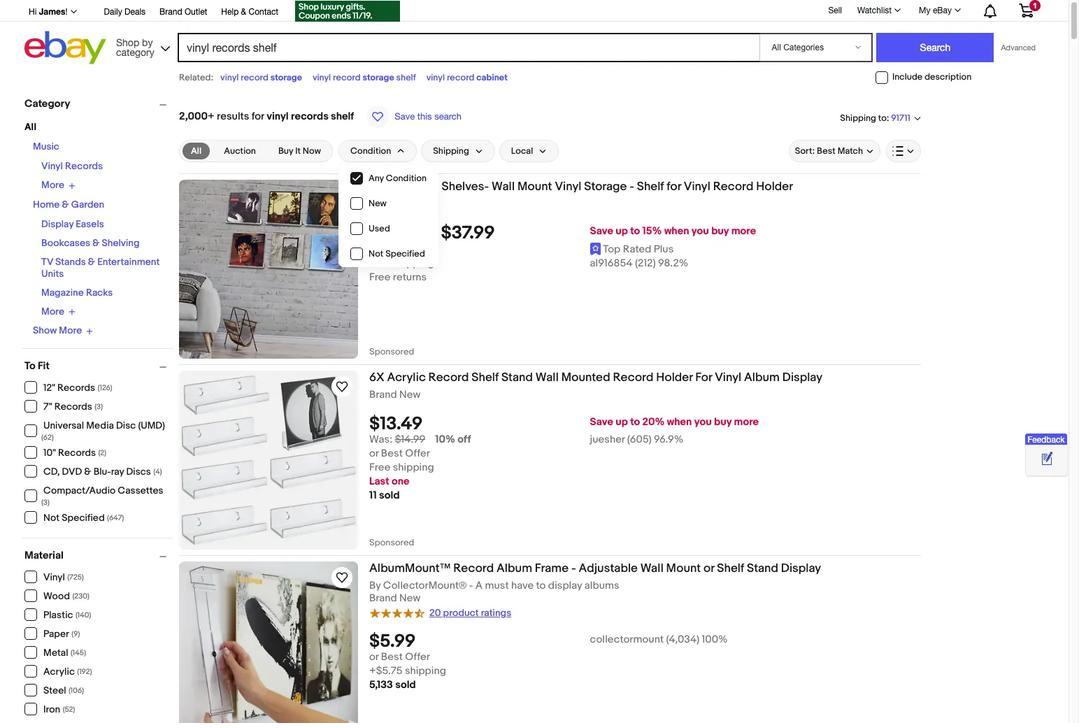 Task type: vqa. For each thing, say whether or not it's contained in the screenshot.
WHEN within the SAVE UP TO 15% WHEN YOU BUY MORE BUY IT NOW
yes



Task type: locate. For each thing, give the bounding box(es) containing it.
display easels link
[[41, 218, 104, 230]]

1 vertical spatial sold
[[395, 679, 416, 692]]

shelf right "records"
[[331, 110, 354, 123]]

2 storage from the left
[[363, 72, 394, 83]]

& right help
[[241, 7, 246, 17]]

vinyl record shelves- wall mount vinyl storage - shelf for vinyl record holder image
[[179, 180, 358, 359]]

more for first more button
[[41, 179, 64, 191]]

save for save this search
[[395, 111, 415, 122]]

0 horizontal spatial mount
[[518, 180, 552, 194]]

1 horizontal spatial buy
[[369, 243, 387, 256]]

0 vertical spatial more button
[[41, 179, 75, 191]]

specified inside not specified link
[[386, 248, 425, 260]]

1 vertical spatial -
[[571, 562, 576, 576]]

1 vertical spatial when
[[667, 416, 692, 429]]

paper
[[43, 628, 69, 640]]

offer down 20
[[405, 651, 430, 664]]

records up dvd
[[58, 447, 96, 459]]

shipping for shipping to : 91711
[[840, 112, 877, 124]]

2 horizontal spatial record
[[447, 72, 475, 83]]

get the coupon image
[[295, 1, 400, 22]]

acrylic (192)
[[43, 666, 92, 678]]

storage for vinyl record storage shelf
[[363, 72, 394, 83]]

brand down albummount™
[[369, 592, 397, 605]]

best for juesher (605) 96.9% or best offer free shipping last one 11 sold
[[381, 447, 403, 460]]

up for 20%
[[616, 416, 628, 429]]

0 vertical spatial or
[[369, 447, 379, 460]]

you
[[692, 225, 709, 238], [694, 416, 712, 429]]

1 vertical spatial condition
[[386, 173, 427, 184]]

or inside the 'collectormount (4,034) 100% or best offer +$5.75 shipping 5,133 sold'
[[369, 651, 379, 664]]

to fit
[[24, 359, 50, 373]]

buy down 2,000 + results for vinyl records shelf
[[278, 146, 293, 157]]

storage up 2,000 + results for vinyl records shelf
[[270, 72, 302, 83]]

0 vertical spatial stand
[[501, 371, 533, 385]]

shipping inside juesher (605) 96.9% or best offer free shipping last one 11 sold
[[393, 461, 434, 474]]

save this search
[[395, 111, 462, 122]]

best inside the 'collectormount (4,034) 100% or best offer +$5.75 shipping 5,133 sold'
[[381, 651, 403, 664]]

by
[[369, 579, 381, 593]]

0 vertical spatial now
[[303, 146, 321, 157]]

buy it now
[[278, 146, 321, 157]]

shop
[[116, 37, 139, 48]]

Search for anything text field
[[180, 34, 757, 61]]

2 vertical spatial best
[[381, 651, 403, 664]]

storage
[[270, 72, 302, 83], [363, 72, 394, 83]]

1 up from the top
[[616, 225, 628, 238]]

wall
[[492, 180, 515, 194], [536, 371, 559, 385], [641, 562, 664, 576]]

records for 10"
[[58, 447, 96, 459]]

al916854 (212) 98.2% free returns
[[369, 257, 689, 284]]

0 vertical spatial when
[[665, 225, 689, 238]]

acrylic down metal
[[43, 666, 75, 678]]

2 horizontal spatial -
[[630, 180, 634, 194]]

2 vertical spatial shipping
[[405, 665, 446, 678]]

albummount™ record album frame - adjustable wall mount or shelf stand display link
[[369, 562, 921, 580]]

up up 'top'
[[616, 225, 628, 238]]

cd, dvd & blu-ray discs (4)
[[43, 466, 162, 478]]

used link
[[339, 216, 438, 241]]

shipping
[[840, 112, 877, 124], [433, 146, 469, 157]]

storage for vinyl record storage
[[270, 72, 302, 83]]

0 vertical spatial more
[[41, 179, 64, 191]]

vinyl left "records"
[[267, 110, 289, 123]]

1 horizontal spatial storage
[[363, 72, 394, 83]]

(3) inside 7" records (3)
[[95, 402, 103, 411]]

not specified link
[[339, 241, 438, 267]]

1 horizontal spatial not
[[369, 248, 384, 260]]

1 horizontal spatial specified
[[386, 248, 425, 260]]

0 horizontal spatial shelf
[[472, 371, 499, 385]]

shelf inside vinyl record shelves- wall mount vinyl storage - shelf for vinyl record holder brand new
[[637, 180, 664, 194]]

- inside vinyl record shelves- wall mount vinyl storage - shelf for vinyl record holder brand new
[[630, 180, 634, 194]]

to left 15%
[[630, 225, 640, 238]]

1 vertical spatial holder
[[656, 371, 693, 385]]

specified for not specified
[[386, 248, 425, 260]]

shipping for collectormount (4,034) 100% or best offer +$5.75 shipping 5,133 sold
[[405, 665, 446, 678]]

you right 15%
[[692, 225, 709, 238]]

0 horizontal spatial shelf
[[331, 110, 354, 123]]

save up to 15% when you buy more buy it now
[[369, 225, 756, 256]]

results
[[217, 110, 249, 123]]

records down the 12" records (126)
[[54, 401, 92, 413]]

save left this
[[395, 111, 415, 122]]

1 horizontal spatial shipping
[[840, 112, 877, 124]]

shipping up returns at the left
[[393, 257, 434, 270]]

3 record from the left
[[447, 72, 475, 83]]

1 vertical spatial display
[[783, 371, 823, 385]]

2 vertical spatial more
[[59, 325, 82, 337]]

0 horizontal spatial storage
[[270, 72, 302, 83]]

vinyl up "records"
[[313, 72, 331, 83]]

entertainment
[[97, 256, 160, 268]]

0 horizontal spatial for
[[252, 110, 264, 123]]

0 vertical spatial buy
[[712, 225, 729, 238]]

2 record from the left
[[333, 72, 361, 83]]

best up +$5.75
[[381, 651, 403, 664]]

offer for sold
[[405, 651, 430, 664]]

you down "for"
[[694, 416, 712, 429]]

new down albummount™
[[399, 592, 421, 605]]

1 vertical spatial for
[[667, 180, 681, 194]]

0 vertical spatial condition
[[350, 146, 391, 157]]

offer inside juesher (605) 96.9% or best offer free shipping last one 11 sold
[[405, 447, 430, 460]]

display inside albummount™ record album frame - adjustable wall mount or shelf stand display by collectormount® - a must have to display albums brand new
[[781, 562, 821, 576]]

have
[[511, 579, 534, 593]]

buy for save up to 15% when you buy more buy it now
[[712, 225, 729, 238]]

not down used
[[369, 248, 384, 260]]

1 vertical spatial free
[[369, 271, 391, 284]]

up up juesher
[[616, 416, 628, 429]]

up for 15%
[[616, 225, 628, 238]]

(3) down the 'cd,'
[[41, 498, 50, 507]]

free inside juesher (605) 96.9% or best offer free shipping last one 11 sold
[[369, 461, 391, 474]]

wall inside "6x acrylic record shelf stand wall mounted record holder for vinyl album display brand new"
[[536, 371, 559, 385]]

shipping left :
[[840, 112, 877, 124]]

to left the 91711
[[879, 112, 887, 124]]

must
[[485, 579, 509, 593]]

tv stands & entertainment units link
[[41, 256, 160, 279]]

0 horizontal spatial (3)
[[41, 498, 50, 507]]

0 vertical spatial offer
[[405, 447, 430, 460]]

for inside vinyl record shelves- wall mount vinyl storage - shelf for vinyl record holder brand new
[[667, 180, 681, 194]]

1 vertical spatial (3)
[[41, 498, 50, 507]]

1 vertical spatial more
[[734, 416, 759, 429]]

metal
[[43, 647, 68, 659]]

0 horizontal spatial stand
[[501, 371, 533, 385]]

for up plus
[[667, 180, 681, 194]]

record up 2,000 + results for vinyl records shelf
[[241, 72, 268, 83]]

2 horizontal spatial wall
[[641, 562, 664, 576]]

more for save up to 15% when you buy more buy it now
[[731, 225, 756, 238]]

- left a
[[469, 579, 473, 593]]

1 horizontal spatial album
[[744, 371, 780, 385]]

0 vertical spatial wall
[[492, 180, 515, 194]]

brand left outlet
[[160, 7, 182, 17]]

0 horizontal spatial not
[[43, 512, 60, 524]]

any condition link
[[339, 166, 438, 191]]

records up garden on the top of page
[[65, 160, 103, 172]]

vinyl right related: at the left top of page
[[220, 72, 239, 83]]

save inside "save up to 15% when you buy more buy it now"
[[590, 225, 613, 238]]

best down was: $14.99
[[381, 447, 403, 460]]

0 vertical spatial specified
[[386, 248, 425, 260]]

2 vertical spatial -
[[469, 579, 473, 593]]

0 vertical spatial shipping
[[840, 112, 877, 124]]

0 horizontal spatial now
[[303, 146, 321, 157]]

0 vertical spatial holder
[[756, 180, 793, 194]]

(3) up media in the bottom of the page
[[95, 402, 103, 411]]

2 free from the top
[[369, 271, 391, 284]]

1 horizontal spatial mount
[[666, 562, 701, 576]]

offer for one
[[405, 447, 430, 460]]

offer inside the 'collectormount (4,034) 100% or best offer +$5.75 shipping 5,133 sold'
[[405, 651, 430, 664]]

wall inside vinyl record shelves- wall mount vinyl storage - shelf for vinyl record holder brand new
[[492, 180, 515, 194]]

record for vinyl record storage
[[241, 72, 268, 83]]

more button up home & garden
[[41, 179, 75, 191]]

2 horizontal spatial shelf
[[717, 562, 744, 576]]

main content
[[179, 91, 921, 723]]

vinyl record cabinet
[[427, 72, 508, 83]]

or inside juesher (605) 96.9% or best offer free shipping last one 11 sold
[[369, 447, 379, 460]]

(126)
[[98, 383, 112, 392]]

up inside "save up to 15% when you buy more buy it now"
[[616, 225, 628, 238]]

one
[[392, 475, 410, 488]]

frame
[[535, 562, 569, 576]]

shelf up save this search button
[[396, 72, 416, 83]]

wood (230)
[[43, 590, 89, 602]]

brand outlet link
[[160, 5, 207, 20]]

shipping up one
[[393, 461, 434, 474]]

(9)
[[72, 630, 80, 639]]

record for vinyl record storage shelf
[[333, 72, 361, 83]]

0 vertical spatial up
[[616, 225, 628, 238]]

0 horizontal spatial record
[[241, 72, 268, 83]]

when up plus
[[665, 225, 689, 238]]

best inside dropdown button
[[817, 146, 836, 157]]

2 vertical spatial save
[[590, 416, 613, 429]]

shipping inside dropdown button
[[433, 146, 469, 157]]

0 vertical spatial mount
[[518, 180, 552, 194]]

watch 6x acrylic record shelf stand wall mounted record holder for vinyl album display image
[[334, 378, 350, 395]]

save up juesher
[[590, 416, 613, 429]]

save this search button
[[363, 105, 466, 129]]

you for 20%
[[694, 416, 712, 429]]

holder left "for"
[[656, 371, 693, 385]]

all down 2,000
[[191, 146, 202, 157]]

0 horizontal spatial buy
[[278, 146, 293, 157]]

holder down sort: best match dropdown button
[[756, 180, 793, 194]]

universal
[[43, 419, 84, 431]]

3 free from the top
[[369, 461, 391, 474]]

0 horizontal spatial holder
[[656, 371, 693, 385]]

when inside "save up to 15% when you buy more buy it now"
[[665, 225, 689, 238]]

6x
[[369, 371, 385, 385]]

it up free shipping
[[389, 243, 395, 256]]

free
[[369, 257, 391, 270], [369, 271, 391, 284], [369, 461, 391, 474]]

1 horizontal spatial it
[[389, 243, 395, 256]]

you for 15%
[[692, 225, 709, 238]]

vinyl for vinyl record cabinet
[[427, 72, 445, 83]]

any
[[369, 173, 384, 184]]

buy right the 20%
[[714, 416, 732, 429]]

2 up from the top
[[616, 416, 628, 429]]

to up "(605)"
[[630, 416, 640, 429]]

none submit inside the shop by category banner
[[877, 33, 994, 62]]

more for first more button from the bottom
[[41, 306, 64, 317]]

0 vertical spatial you
[[692, 225, 709, 238]]

album up have
[[497, 562, 532, 576]]

100%
[[702, 633, 728, 647]]

wall right adjustable
[[641, 562, 664, 576]]

1 vertical spatial shipping
[[393, 461, 434, 474]]

to right have
[[536, 579, 546, 593]]

sold
[[379, 489, 400, 502], [395, 679, 416, 692]]

bookcases
[[41, 237, 90, 249]]

0 vertical spatial sold
[[379, 489, 400, 502]]

1 vertical spatial or
[[704, 562, 715, 576]]

display inside "6x acrylic record shelf stand wall mounted record holder for vinyl album display brand new"
[[783, 371, 823, 385]]

1 horizontal spatial for
[[667, 180, 681, 194]]

1 offer from the top
[[405, 447, 430, 460]]

more inside "save up to 15% when you buy more buy it now"
[[731, 225, 756, 238]]

free up last
[[369, 461, 391, 474]]

1 vertical spatial all
[[191, 146, 202, 157]]

(192)
[[77, 667, 92, 676]]

0 vertical spatial free
[[369, 257, 391, 270]]

1
[[1033, 1, 1037, 10]]

2 offer from the top
[[405, 651, 430, 664]]

1 vertical spatial up
[[616, 416, 628, 429]]

1 record from the left
[[241, 72, 268, 83]]

buy it now link
[[270, 143, 329, 159]]

shipping inside the 'collectormount (4,034) 100% or best offer +$5.75 shipping 5,133 sold'
[[405, 665, 446, 678]]

1 vertical spatial shipping
[[433, 146, 469, 157]]

1 vertical spatial it
[[389, 243, 395, 256]]

20 product ratings
[[430, 607, 512, 619]]

& down "bookcases & shelving" link
[[88, 256, 95, 268]]

when up 96.9%
[[667, 416, 692, 429]]

stand inside albummount™ record album frame - adjustable wall mount or shelf stand display by collectormount® - a must have to display albums brand new
[[747, 562, 779, 576]]

condition up any
[[350, 146, 391, 157]]

best inside juesher (605) 96.9% or best offer free shipping last one 11 sold
[[381, 447, 403, 460]]

1 vertical spatial not
[[43, 512, 60, 524]]

sold inside the 'collectormount (4,034) 100% or best offer +$5.75 shipping 5,133 sold'
[[395, 679, 416, 692]]

All selected text field
[[191, 145, 202, 157]]

specified for not specified (647)
[[62, 512, 105, 524]]

hi james !
[[29, 6, 68, 17]]

now down "records"
[[303, 146, 321, 157]]

acrylic right the 6x
[[387, 371, 426, 385]]

6x acrylic record shelf stand wall mounted record holder for vinyl album display heading
[[369, 371, 823, 385]]

listing options selector. list view selected. image
[[893, 146, 915, 157]]

condition
[[350, 146, 391, 157], [386, 173, 427, 184]]

records
[[65, 160, 103, 172], [57, 382, 95, 394], [54, 401, 92, 413], [58, 447, 96, 459]]

0 horizontal spatial specified
[[62, 512, 105, 524]]

storage up save this search button
[[363, 72, 394, 83]]

display inside display easels bookcases & shelving tv stands & entertainment units magazine racks
[[41, 218, 74, 230]]

compact/audio
[[43, 484, 116, 496]]

1 vertical spatial more button
[[41, 305, 75, 318]]

hi
[[29, 7, 37, 17]]

2 vertical spatial wall
[[641, 562, 664, 576]]

any condition
[[369, 173, 427, 184]]

1 vertical spatial now
[[398, 243, 419, 256]]

1 vertical spatial album
[[497, 562, 532, 576]]

mount
[[518, 180, 552, 194], [666, 562, 701, 576]]

record down the get the coupon image
[[333, 72, 361, 83]]

sold down +$5.75
[[395, 679, 416, 692]]

ray
[[111, 466, 124, 478]]

more up home at the top of page
[[41, 179, 64, 191]]

2 vertical spatial or
[[369, 651, 379, 664]]

0 vertical spatial acrylic
[[387, 371, 426, 385]]

buy inside "save up to 15% when you buy more buy it now"
[[712, 225, 729, 238]]

for right results
[[252, 110, 264, 123]]

free down $16.99
[[369, 257, 391, 270]]

0 horizontal spatial shipping
[[433, 146, 469, 157]]

specified down compact/audio
[[62, 512, 105, 524]]

all up music
[[24, 121, 36, 133]]

+$5.75
[[369, 665, 403, 678]]

al916854
[[590, 257, 633, 270]]

10%
[[435, 433, 455, 446]]

1 storage from the left
[[270, 72, 302, 83]]

new up the $13.49
[[399, 388, 421, 402]]

1 vertical spatial acrylic
[[43, 666, 75, 678]]

brand inside vinyl record shelves- wall mount vinyl storage - shelf for vinyl record holder brand new
[[369, 197, 397, 211]]

:
[[887, 112, 889, 124]]

now up free shipping
[[398, 243, 419, 256]]

wall right shelves-
[[492, 180, 515, 194]]

0 vertical spatial album
[[744, 371, 780, 385]]

!
[[65, 7, 68, 17]]

0 vertical spatial (3)
[[95, 402, 103, 411]]

to inside shipping to : 91711
[[879, 112, 887, 124]]

shipping right +$5.75
[[405, 665, 446, 678]]

None submit
[[877, 33, 994, 62]]

save up top rated plus icon
[[590, 225, 613, 238]]

0 vertical spatial -
[[630, 180, 634, 194]]

brand down the 6x
[[369, 388, 397, 402]]

shipping inside shipping to : 91711
[[840, 112, 877, 124]]

0 vertical spatial display
[[41, 218, 74, 230]]

offer down $14.99
[[405, 447, 430, 460]]

1 horizontal spatial now
[[398, 243, 419, 256]]

2 vertical spatial display
[[781, 562, 821, 576]]

shipping down search
[[433, 146, 469, 157]]

0 vertical spatial it
[[295, 146, 301, 157]]

save inside button
[[395, 111, 415, 122]]

advanced link
[[994, 34, 1043, 62]]

0 vertical spatial not
[[369, 248, 384, 260]]

adjustable
[[579, 562, 638, 576]]

1 horizontal spatial holder
[[756, 180, 793, 194]]

sold inside juesher (605) 96.9% or best offer free shipping last one 11 sold
[[379, 489, 400, 502]]

(3) for 7" records
[[95, 402, 103, 411]]

- up "display"
[[571, 562, 576, 576]]

0 vertical spatial all
[[24, 121, 36, 133]]

2 vertical spatial shelf
[[717, 562, 744, 576]]

0 horizontal spatial -
[[469, 579, 473, 593]]

1 vertical spatial buy
[[369, 243, 387, 256]]

album inside albummount™ record album frame - adjustable wall mount or shelf stand display by collectormount® - a must have to display albums brand new
[[497, 562, 532, 576]]

1 horizontal spatial record
[[333, 72, 361, 83]]

records up 7" records (3)
[[57, 382, 95, 394]]

specified down $16.99
[[386, 248, 425, 260]]

units
[[41, 268, 64, 279]]

- right storage on the top right of page
[[630, 180, 634, 194]]

more button up show more on the left of the page
[[41, 305, 75, 318]]

for
[[252, 110, 264, 123], [667, 180, 681, 194]]

more right show
[[59, 325, 82, 337]]

1 vertical spatial shelf
[[472, 371, 499, 385]]

best right sort: at right top
[[817, 146, 836, 157]]

1 vertical spatial stand
[[747, 562, 779, 576]]

vinyl record shelves- wall mount vinyl storage - shelf for vinyl record holder link
[[369, 180, 921, 198]]

record down search for anything text field
[[447, 72, 475, 83]]

0 vertical spatial save
[[395, 111, 415, 122]]

1 horizontal spatial (3)
[[95, 402, 103, 411]]

condition right any
[[386, 173, 427, 184]]

(3) inside compact/audio cassettes (3)
[[41, 498, 50, 507]]

holder inside vinyl record shelves- wall mount vinyl storage - shelf for vinyl record holder brand new
[[756, 180, 793, 194]]

was:
[[369, 433, 393, 446]]

& right home at the top of page
[[62, 198, 69, 210]]

+
[[208, 110, 215, 123]]

record
[[241, 72, 268, 83], [333, 72, 361, 83], [447, 72, 475, 83]]

it down "records"
[[295, 146, 301, 157]]

sold right 11 in the left bottom of the page
[[379, 489, 400, 502]]

best for collectormount (4,034) 100% or best offer +$5.75 shipping 5,133 sold
[[381, 651, 403, 664]]

shipping for shipping
[[433, 146, 469, 157]]

discs
[[126, 466, 151, 478]]

holder inside "6x acrylic record shelf stand wall mounted record holder for vinyl album display brand new"
[[656, 371, 693, 385]]

1 vertical spatial shelf
[[331, 110, 354, 123]]

not up "material"
[[43, 512, 60, 524]]

0 vertical spatial buy
[[278, 146, 293, 157]]

vinyl
[[41, 160, 63, 172], [369, 180, 396, 194], [555, 180, 582, 194], [684, 180, 711, 194], [715, 371, 742, 385], [43, 572, 65, 583]]

to inside albummount™ record album frame - adjustable wall mount or shelf stand display by collectormount® - a must have to display albums brand new
[[536, 579, 546, 593]]

top
[[603, 243, 621, 256]]

collectormount®
[[383, 579, 467, 593]]

vinyl (725)
[[43, 572, 84, 583]]

new down any condition
[[399, 197, 421, 211]]

0 horizontal spatial album
[[497, 562, 532, 576]]

tv
[[41, 256, 53, 268]]

buy inside "save up to 15% when you buy more buy it now"
[[369, 243, 387, 256]]

offer
[[405, 447, 430, 460], [405, 651, 430, 664]]

1 vertical spatial best
[[381, 447, 403, 460]]

brand up used
[[369, 197, 397, 211]]

free down not specified link
[[369, 271, 391, 284]]

album right "for"
[[744, 371, 780, 385]]

vinyl up 'save this search'
[[427, 72, 445, 83]]

more up show more on the left of the page
[[41, 306, 64, 317]]

wall left mounted
[[536, 371, 559, 385]]

shelf inside main content
[[331, 110, 354, 123]]

not for not specified
[[369, 248, 384, 260]]

fit
[[38, 359, 50, 373]]

storage
[[584, 180, 627, 194]]

buy down used
[[369, 243, 387, 256]]

to right $16.99
[[426, 227, 438, 243]]

you inside "save up to 15% when you buy more buy it now"
[[692, 225, 709, 238]]

new down any
[[369, 198, 387, 209]]

music link
[[33, 141, 59, 153]]

buy right 15%
[[712, 225, 729, 238]]

shelf inside albummount™ record album frame - adjustable wall mount or shelf stand display by collectormount® - a must have to display albums brand new
[[717, 562, 744, 576]]



Task type: describe. For each thing, give the bounding box(es) containing it.
it inside "save up to 15% when you buy more buy it now"
[[389, 243, 395, 256]]

(umd)
[[138, 419, 165, 431]]

my
[[919, 6, 931, 15]]

stands
[[55, 256, 86, 268]]

20%
[[643, 416, 665, 429]]

0 vertical spatial shelf
[[396, 72, 416, 83]]

save up to 20% when you buy more
[[590, 416, 759, 429]]

plastic
[[43, 609, 73, 621]]

product
[[443, 607, 479, 619]]

top rated plus image
[[590, 242, 601, 255]]

mounted
[[562, 371, 611, 385]]

albummount™ record album frame - adjustable wall mount or shelf stand display image
[[179, 562, 358, 723]]

1 link
[[1011, 0, 1042, 20]]

1 free from the top
[[369, 257, 391, 270]]

sell
[[829, 5, 842, 15]]

record for vinyl record cabinet
[[447, 72, 475, 83]]

description
[[925, 72, 972, 83]]

my ebay link
[[912, 2, 967, 19]]

0 vertical spatial shipping
[[393, 257, 434, 270]]

daily deals
[[104, 7, 146, 17]]

7" records (3)
[[43, 401, 103, 413]]

stand inside "6x acrylic record shelf stand wall mounted record holder for vinyl album display brand new"
[[501, 371, 533, 385]]

steel (106)
[[43, 685, 84, 697]]

save for save up to 15% when you buy more buy it now
[[590, 225, 613, 238]]

& inside "help & contact" link
[[241, 7, 246, 17]]

(3) for compact/audio cassettes
[[41, 498, 50, 507]]

last
[[369, 475, 389, 488]]

7"
[[43, 401, 52, 413]]

to inside "save up to 15% when you buy more buy it now"
[[630, 225, 640, 238]]

10" records (2)
[[43, 447, 106, 459]]

shop by category button
[[110, 31, 173, 61]]

james
[[39, 6, 65, 17]]

shop by category banner
[[21, 0, 1044, 68]]

to fit button
[[24, 359, 173, 373]]

condition inside "link"
[[386, 173, 427, 184]]

(725)
[[67, 573, 84, 582]]

album inside "6x acrylic record shelf stand wall mounted record holder for vinyl album display brand new"
[[744, 371, 780, 385]]

new inside "6x acrylic record shelf stand wall mounted record holder for vinyl album display brand new"
[[399, 388, 421, 402]]

dvd
[[62, 466, 82, 478]]

vinyl records
[[41, 160, 103, 172]]

save for save up to 20% when you buy more
[[590, 416, 613, 429]]

1 horizontal spatial all
[[191, 146, 202, 157]]

record inside albummount™ record album frame - adjustable wall mount or shelf stand display by collectormount® - a must have to display albums brand new
[[454, 562, 494, 576]]

vinyl for vinyl record storage
[[220, 72, 239, 83]]

related:
[[179, 72, 213, 83]]

watch albummount™ record album frame - adjustable wall mount or shelf stand display image
[[334, 569, 350, 586]]

collectormount
[[590, 633, 664, 647]]

not for not specified (647)
[[43, 512, 60, 524]]

cd,
[[43, 466, 60, 478]]

albummount™
[[369, 562, 451, 576]]

more for save up to 20% when you buy more
[[734, 416, 759, 429]]

new inside vinyl record shelves- wall mount vinyl storage - shelf for vinyl record holder brand new
[[399, 197, 421, 211]]

not specified
[[369, 248, 425, 260]]

(4)
[[153, 467, 162, 476]]

buy for save up to 20% when you buy more
[[714, 416, 732, 429]]

or for collectormount (4,034) 100% or best offer +$5.75 shipping 5,133 sold
[[369, 651, 379, 664]]

steel
[[43, 685, 66, 697]]

vinyl record storage shelf
[[313, 72, 416, 83]]

& left blu-
[[84, 466, 91, 478]]

(62)
[[41, 433, 54, 442]]

(2)
[[98, 448, 106, 458]]

paper (9)
[[43, 628, 80, 640]]

new link
[[339, 191, 438, 216]]

sell link
[[822, 5, 849, 15]]

all link
[[183, 143, 210, 159]]

show
[[33, 325, 57, 337]]

free inside al916854 (212) 98.2% free returns
[[369, 271, 391, 284]]

brand inside albummount™ record album frame - adjustable wall mount or shelf stand display by collectormount® - a must have to display albums brand new
[[369, 592, 397, 605]]

universal media disc (umd) (62)
[[41, 419, 165, 442]]

1 more button from the top
[[41, 179, 75, 191]]

6x acrylic record shelf stand wall mounted record holder for vinyl album display image
[[179, 371, 358, 550]]

wall inside albummount™ record album frame - adjustable wall mount or shelf stand display by collectormount® - a must have to display albums brand new
[[641, 562, 664, 576]]

acrylic inside "6x acrylic record shelf stand wall mounted record holder for vinyl album display brand new"
[[387, 371, 426, 385]]

category
[[116, 47, 154, 58]]

show more button
[[33, 325, 93, 337]]

0 horizontal spatial acrylic
[[43, 666, 75, 678]]

media
[[86, 419, 114, 431]]

iron
[[43, 704, 60, 716]]

shipping button
[[421, 140, 495, 162]]

2 more button from the top
[[41, 305, 75, 318]]

this
[[418, 111, 432, 122]]

albummount™ record album frame - adjustable wall mount or shelf stand display heading
[[369, 562, 821, 576]]

brand inside "6x acrylic record shelf stand wall mounted record holder for vinyl album display brand new"
[[369, 388, 397, 402]]

new inside albummount™ record album frame - adjustable wall mount or shelf stand display by collectormount® - a must have to display albums brand new
[[399, 592, 421, 605]]

off
[[458, 433, 471, 446]]

shelving
[[102, 237, 140, 249]]

returns
[[393, 271, 427, 284]]

material
[[24, 549, 64, 562]]

shelf inside "6x acrylic record shelf stand wall mounted record holder for vinyl album display brand new"
[[472, 371, 499, 385]]

help & contact
[[221, 7, 279, 17]]

ebay
[[933, 6, 952, 15]]

(605)
[[627, 433, 652, 446]]

albums
[[585, 579, 620, 593]]

local button
[[499, 140, 559, 162]]

shipping for juesher (605) 96.9% or best offer free shipping last one 11 sold
[[393, 461, 434, 474]]

vinyl record shelves- wall mount vinyl storage - shelf for vinyl record holder heading
[[369, 180, 793, 194]]

vinyl inside "6x acrylic record shelf stand wall mounted record holder for vinyl album display brand new"
[[715, 371, 742, 385]]

(52)
[[63, 705, 75, 714]]

albummount™ record album frame - adjustable wall mount or shelf stand display by collectormount® - a must have to display albums brand new
[[369, 562, 821, 605]]

or inside albummount™ record album frame - adjustable wall mount or shelf stand display by collectormount® - a must have to display albums brand new
[[704, 562, 715, 576]]

garden
[[71, 198, 104, 210]]

when for 15%
[[665, 225, 689, 238]]

20 product ratings link
[[369, 606, 512, 619]]

deals
[[125, 7, 146, 17]]

main content containing $16.99
[[179, 91, 921, 723]]

(212)
[[635, 257, 656, 270]]

condition inside dropdown button
[[350, 146, 391, 157]]

vinyl records link
[[41, 160, 103, 172]]

display easels bookcases & shelving tv stands & entertainment units magazine racks
[[41, 218, 160, 298]]

account navigation
[[21, 0, 1044, 24]]

home & garden
[[33, 198, 104, 210]]

a
[[476, 579, 483, 593]]

$16.99 to $37.99
[[369, 223, 495, 244]]

& down the easels
[[92, 237, 100, 249]]

10"
[[43, 447, 56, 459]]

vinyl record shelves- wall mount vinyl storage - shelf for vinyl record holder brand new
[[369, 180, 793, 211]]

used
[[369, 223, 390, 234]]

more inside button
[[59, 325, 82, 337]]

magazine racks link
[[41, 286, 113, 298]]

when for 20%
[[667, 416, 692, 429]]

category
[[24, 97, 70, 111]]

6x acrylic record shelf stand wall mounted record holder for vinyl album display link
[[369, 371, 921, 389]]

brand inside 'link'
[[160, 7, 182, 17]]

0 vertical spatial for
[[252, 110, 264, 123]]

or for juesher (605) 96.9% or best offer free shipping last one 11 sold
[[369, 447, 379, 460]]

2,000 + results for vinyl records shelf
[[179, 110, 354, 123]]

now inside "save up to 15% when you buy more buy it now"
[[398, 243, 419, 256]]

records for 7"
[[54, 401, 92, 413]]

easels
[[76, 218, 104, 230]]

to inside $16.99 to $37.99
[[426, 227, 438, 243]]

(145)
[[71, 648, 86, 658]]

0 horizontal spatial it
[[295, 146, 301, 157]]

0 horizontal spatial all
[[24, 121, 36, 133]]

91711
[[891, 113, 911, 124]]

search
[[435, 111, 462, 122]]

ratings
[[481, 607, 512, 619]]

vinyl inside main content
[[267, 110, 289, 123]]

contact
[[249, 7, 279, 17]]

$16.99
[[369, 223, 423, 244]]

mount inside vinyl record shelves- wall mount vinyl storage - shelf for vinyl record holder brand new
[[518, 180, 552, 194]]

records for 12"
[[57, 382, 95, 394]]

wood
[[43, 590, 70, 602]]

vinyl for vinyl record storage shelf
[[313, 72, 331, 83]]

show more
[[33, 325, 82, 337]]

mount inside albummount™ record album frame - adjustable wall mount or shelf stand display by collectormount® - a must have to display albums brand new
[[666, 562, 701, 576]]

cassettes
[[118, 484, 163, 496]]

by
[[142, 37, 153, 48]]

records for vinyl
[[65, 160, 103, 172]]



